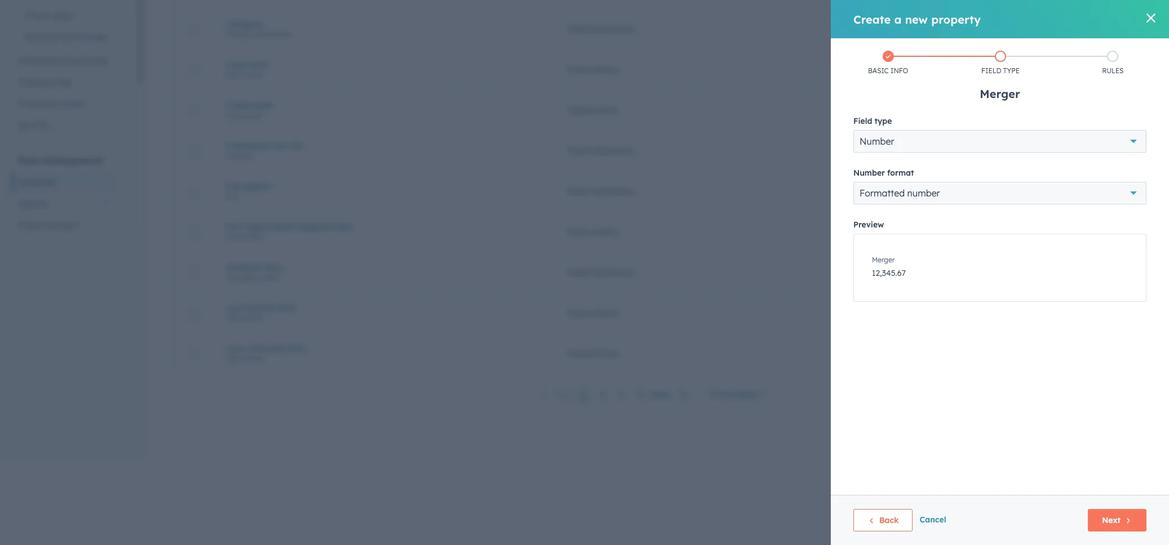 Task type: vqa. For each thing, say whether or not it's contained in the screenshot.


Task type: locate. For each thing, give the bounding box(es) containing it.
& right privacy
[[48, 99, 53, 109]]

10
[[711, 390, 720, 400]]

1 ticket information from the top
[[567, 24, 635, 34]]

date inside first agent email response date date picker
[[334, 222, 352, 232]]

picker down create
[[244, 111, 263, 119]]

date inside last activity date date picker
[[278, 303, 296, 313]]

picker up contacted
[[244, 314, 263, 322]]

4 ticket from the top
[[567, 146, 589, 156]]

properties link
[[11, 172, 118, 193]]

picker down close
[[244, 70, 263, 79]]

last
[[226, 303, 243, 313], [226, 344, 243, 354]]

6 ticket from the top
[[567, 227, 589, 237]]

file left the upload
[[226, 181, 241, 191]]

apps
[[53, 11, 72, 21]]

2 ticket from the top
[[567, 65, 589, 75]]

3 button
[[615, 388, 627, 403]]

last down the dropdown
[[226, 303, 243, 313]]

3 ticket from the top
[[567, 105, 589, 115]]

picker down contacted
[[244, 354, 263, 363]]

1 information from the top
[[591, 24, 635, 34]]

ticket information
[[567, 24, 635, 34], [567, 146, 635, 156], [567, 186, 635, 197], [567, 268, 635, 278]]

& inside 'data management' element
[[47, 221, 52, 231]]

picker inside create date date picker
[[244, 111, 263, 119]]

hubspot
[[835, 24, 868, 34], [835, 65, 868, 75], [835, 105, 868, 115], [835, 146, 868, 156], [835, 186, 868, 197], [835, 227, 868, 237], [226, 263, 261, 273], [835, 268, 868, 278], [835, 308, 868, 318], [835, 349, 868, 359]]

ticket activity for first agent email response date
[[567, 227, 619, 237]]

& for consent
[[48, 99, 53, 109]]

date down select
[[278, 303, 296, 313]]

team
[[263, 263, 284, 273]]

hubspot for create date
[[835, 105, 868, 115]]

3 information from the top
[[591, 186, 635, 197]]

0
[[1115, 24, 1120, 34], [1115, 65, 1120, 75], [1115, 146, 1120, 156], [1115, 227, 1120, 237]]

activity for close date
[[591, 65, 619, 75]]

3 date from the top
[[226, 233, 242, 241]]

4 information from the top
[[591, 268, 635, 278]]

tracking
[[18, 77, 50, 87]]

hubspot for file upload
[[835, 186, 868, 197]]

0 vertical spatial &
[[48, 99, 53, 109]]

downloads
[[66, 56, 108, 66]]

next
[[651, 390, 670, 401]]

ticket information for hubspot team
[[567, 268, 635, 278]]

picker
[[244, 70, 263, 79], [244, 111, 263, 119], [244, 233, 263, 241], [244, 314, 263, 322], [244, 354, 263, 363]]

4 date from the top
[[226, 314, 242, 322]]

email service provider link
[[11, 27, 118, 48]]

ticket
[[567, 24, 589, 34], [567, 65, 589, 75], [567, 105, 589, 115], [567, 146, 589, 156], [567, 186, 589, 197], [567, 227, 589, 237], [567, 268, 589, 278], [567, 308, 589, 318], [567, 349, 589, 359]]

2 ticket activity from the top
[[567, 105, 619, 115]]

0 vertical spatial last
[[226, 303, 243, 313]]

date
[[250, 60, 268, 70], [255, 100, 273, 110], [334, 222, 352, 232], [278, 303, 296, 313], [288, 344, 305, 354]]

file
[[226, 181, 241, 191], [226, 192, 237, 201]]

tracking code link
[[11, 72, 118, 93]]

4 ticket information from the top
[[567, 268, 635, 278]]

date right response
[[334, 222, 352, 232]]

activity for create date
[[591, 105, 619, 115]]

1 button
[[577, 388, 589, 403]]

picker down agent
[[244, 233, 263, 241]]

private apps link
[[11, 5, 118, 27]]

create
[[226, 100, 253, 110]]

data management element
[[11, 155, 118, 258]]

date down the dropdown
[[226, 314, 242, 322]]

file up first
[[226, 192, 237, 201]]

hubspot for first agent email response date
[[835, 227, 868, 237]]

2 file from the top
[[226, 192, 237, 201]]

hubspot for created by user id
[[835, 146, 868, 156]]

security
[[18, 120, 48, 130]]

created
[[226, 141, 258, 151]]

consent
[[55, 99, 86, 109]]

date down last activity date date picker
[[226, 354, 242, 363]]

date right close
[[250, 60, 268, 70]]

ticket information for created by user id
[[567, 146, 635, 156]]

ticket activity for create date
[[567, 105, 619, 115]]

ticket for file upload
[[567, 186, 589, 197]]

2 button
[[596, 388, 608, 403]]

ticket for hubspot team
[[567, 268, 589, 278]]

ticket for last contacted date
[[567, 349, 589, 359]]

activity inside last activity date date picker
[[246, 303, 276, 313]]

privacy
[[18, 99, 45, 109]]

information for created by user id
[[591, 146, 635, 156]]

4 picker from the top
[[244, 314, 263, 322]]

1 vertical spatial file
[[226, 192, 237, 201]]

management
[[43, 155, 103, 166]]

4 button
[[634, 388, 647, 403]]

activity for last contacted date
[[591, 349, 619, 359]]

2 information from the top
[[591, 146, 635, 156]]

2 picker from the top
[[244, 111, 263, 119]]

code
[[52, 77, 71, 87]]

first agent email response date date picker
[[226, 222, 352, 241]]

pagination navigation
[[534, 388, 694, 403]]

hubspot for last contacted date
[[835, 349, 868, 359]]

page
[[738, 390, 758, 400]]

2 ticket information from the top
[[567, 146, 635, 156]]

5 ticket from the top
[[567, 186, 589, 197]]

next button
[[647, 388, 694, 403]]

date inside "last contacted date date picker"
[[288, 344, 305, 354]]

file upload file
[[226, 181, 270, 201]]

create date date picker
[[226, 100, 273, 119]]

1 vertical spatial &
[[47, 221, 52, 231]]

date
[[226, 70, 242, 79], [226, 111, 242, 119], [226, 233, 242, 241], [226, 314, 242, 322], [226, 354, 242, 363]]

ticket activity for close date
[[567, 65, 619, 75]]

date right contacted
[[288, 344, 305, 354]]

3 ticket information from the top
[[567, 186, 635, 197]]

date down close
[[226, 70, 242, 79]]

category
[[226, 19, 263, 29]]

picker inside close date date picker
[[244, 70, 263, 79]]

category button
[[226, 19, 540, 29]]

last inside "last contacted date date picker"
[[226, 344, 243, 354]]

ticket information for file upload
[[567, 186, 635, 197]]

picker inside "last contacted date date picker"
[[244, 354, 263, 363]]

date inside "last contacted date date picker"
[[226, 354, 242, 363]]

9 ticket from the top
[[567, 349, 589, 359]]

date inside close date date picker
[[226, 70, 242, 79]]

marketplace
[[18, 56, 64, 66]]

marketplace downloads link
[[11, 50, 118, 72]]

0 for id
[[1115, 146, 1120, 156]]

&
[[48, 99, 53, 109], [47, 221, 52, 231]]

date down create
[[226, 111, 242, 119]]

marketplace downloads
[[18, 56, 108, 66]]

hubspot team dropdown select
[[226, 263, 284, 282]]

tab panel
[[164, 0, 1143, 415]]

last inside last activity date date picker
[[226, 303, 243, 313]]

email
[[272, 222, 294, 232]]

2 date from the top
[[226, 111, 242, 119]]

5 picker from the top
[[244, 354, 263, 363]]

4 ticket activity from the top
[[567, 308, 619, 318]]

1 picker from the top
[[244, 70, 263, 79]]

5 date from the top
[[226, 354, 242, 363]]

8 ticket from the top
[[567, 308, 589, 318]]

1
[[581, 390, 585, 401]]

4 0 from the top
[[1115, 227, 1120, 237]]

email
[[25, 32, 45, 42]]

ticket for first agent email response date
[[567, 227, 589, 237]]

objects button
[[11, 193, 118, 215]]

information
[[591, 24, 635, 34], [591, 146, 635, 156], [591, 186, 635, 197], [591, 268, 635, 278]]

7 ticket from the top
[[567, 268, 589, 278]]

3 ticket activity from the top
[[567, 227, 619, 237]]

objects
[[18, 199, 46, 209]]

last left contacted
[[226, 344, 243, 354]]

1 date from the top
[[226, 70, 242, 79]]

activity
[[591, 65, 619, 75], [591, 105, 619, 115], [591, 227, 619, 237], [246, 303, 276, 313], [591, 308, 619, 318], [591, 349, 619, 359]]

date inside first agent email response date date picker
[[226, 233, 242, 241]]

& left the export
[[47, 221, 52, 231]]

date right create
[[255, 100, 273, 110]]

3 0 from the top
[[1115, 146, 1120, 156]]

2 0 from the top
[[1115, 65, 1120, 75]]

2 last from the top
[[226, 344, 243, 354]]

0 vertical spatial file
[[226, 181, 241, 191]]

3
[[619, 390, 624, 401]]

1 last from the top
[[226, 303, 243, 313]]

1 ticket activity from the top
[[567, 65, 619, 75]]

1 vertical spatial last
[[226, 344, 243, 354]]

category multiple checkboxes
[[226, 19, 290, 38]]

ticket activity
[[567, 65, 619, 75], [567, 105, 619, 115], [567, 227, 619, 237], [567, 308, 619, 318], [567, 349, 619, 359]]

information for category
[[591, 24, 635, 34]]

3 picker from the top
[[244, 233, 263, 241]]

date down first
[[226, 233, 242, 241]]

export
[[55, 221, 79, 231]]

1 ticket from the top
[[567, 24, 589, 34]]

private
[[25, 11, 51, 21]]

5 ticket activity from the top
[[567, 349, 619, 359]]

ticket for created by user id
[[567, 146, 589, 156]]

information for hubspot team
[[591, 268, 635, 278]]



Task type: describe. For each thing, give the bounding box(es) containing it.
last activity date date picker
[[226, 303, 296, 322]]

ticket for create date
[[567, 105, 589, 115]]

& for export
[[47, 221, 52, 231]]

10 per page button
[[703, 384, 773, 406]]

last for last contacted date
[[226, 344, 243, 354]]

privacy & consent
[[18, 99, 86, 109]]

service
[[48, 32, 75, 42]]

security link
[[11, 114, 118, 136]]

last for last activity date
[[226, 303, 243, 313]]

import & export
[[18, 221, 79, 231]]

select
[[261, 273, 280, 282]]

0 for response
[[1115, 227, 1120, 237]]

picker inside first agent email response date date picker
[[244, 233, 263, 241]]

date inside create date date picker
[[255, 100, 273, 110]]

last activity date button
[[226, 303, 540, 313]]

hubspot for close date
[[835, 65, 868, 75]]

create date button
[[226, 100, 540, 110]]

properties
[[18, 178, 56, 188]]

hubspot for hubspot team
[[835, 268, 868, 278]]

email service provider
[[25, 32, 108, 42]]

ticket for category
[[567, 24, 589, 34]]

hubspot inside hubspot team dropdown select
[[226, 263, 261, 273]]

per
[[722, 390, 736, 400]]

checkboxes
[[253, 30, 290, 38]]

multiple
[[226, 30, 251, 38]]

by
[[260, 141, 270, 151]]

10 per page
[[711, 390, 758, 400]]

ticket information for category
[[567, 24, 635, 34]]

2
[[600, 390, 604, 401]]

ticket activity for last activity date
[[567, 308, 619, 318]]

response
[[296, 222, 332, 232]]

close
[[226, 60, 248, 70]]

import & export link
[[11, 215, 118, 236]]

information for file upload
[[591, 186, 635, 197]]

date inside close date date picker
[[250, 60, 268, 70]]

first agent email response date button
[[226, 222, 540, 232]]

activity for last activity date
[[591, 308, 619, 318]]

user
[[272, 141, 289, 151]]

first
[[226, 222, 244, 232]]

private apps
[[25, 11, 72, 21]]

id
[[292, 141, 302, 151]]

file upload button
[[226, 181, 540, 191]]

date inside create date date picker
[[226, 111, 242, 119]]

import
[[18, 221, 44, 231]]

ticket activity for last contacted date
[[567, 349, 619, 359]]

privacy & consent link
[[11, 93, 118, 114]]

data management
[[18, 155, 103, 166]]

created by user id button
[[226, 141, 540, 151]]

hubspot for category
[[835, 24, 868, 34]]

1 0 from the top
[[1115, 24, 1120, 34]]

hubspot team button
[[226, 263, 540, 273]]

picker inside last activity date date picker
[[244, 314, 263, 322]]

agent
[[247, 222, 270, 232]]

upload
[[243, 181, 270, 191]]

last contacted date button
[[226, 344, 540, 354]]

ticket for close date
[[567, 65, 589, 75]]

last contacted date date picker
[[226, 344, 305, 363]]

1 file from the top
[[226, 181, 241, 191]]

tracking code
[[18, 77, 71, 87]]

close date button
[[226, 60, 540, 70]]

ticket for last activity date
[[567, 308, 589, 318]]

provider
[[77, 32, 108, 42]]

0 for picker
[[1115, 65, 1120, 75]]

hubspot for last activity date
[[835, 308, 868, 318]]

data
[[18, 155, 40, 166]]

close date date picker
[[226, 60, 268, 79]]

dropdown
[[226, 273, 259, 282]]

contacted
[[246, 344, 285, 354]]

date inside last activity date date picker
[[226, 314, 242, 322]]

created by user id number
[[226, 141, 302, 160]]

prev button
[[534, 388, 577, 403]]

prev
[[555, 390, 573, 401]]

tab panel containing category
[[164, 0, 1143, 415]]

4
[[638, 390, 643, 401]]

number
[[226, 151, 252, 160]]

activity for first agent email response date
[[591, 227, 619, 237]]



